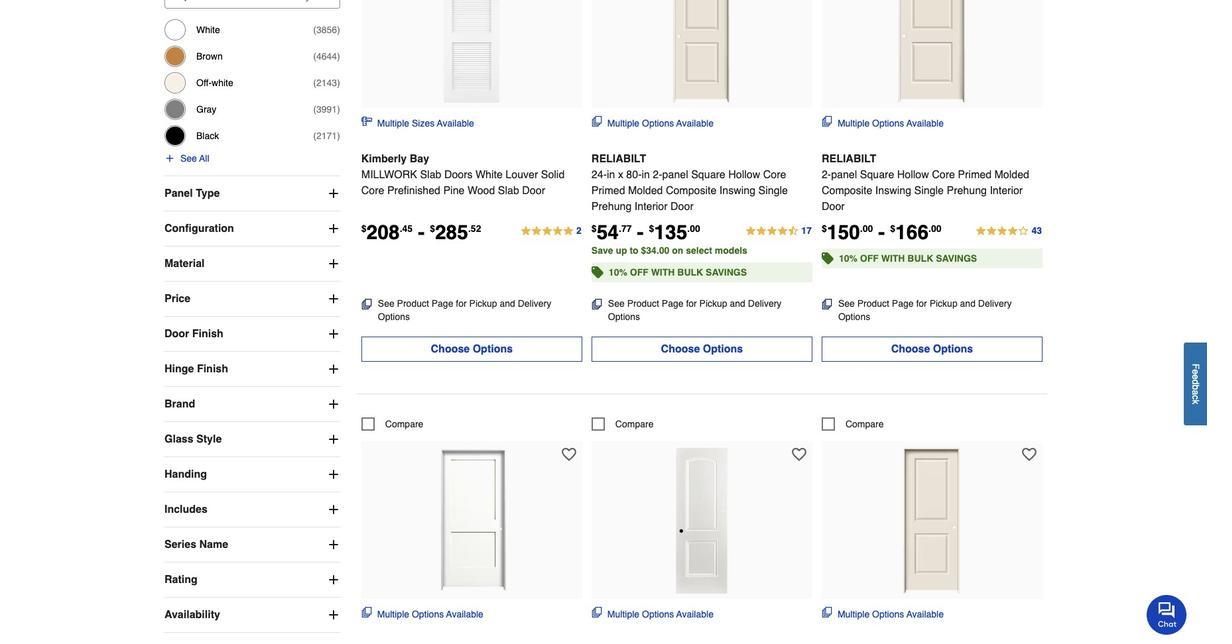 Task type: locate. For each thing, give the bounding box(es) containing it.
material button
[[165, 247, 340, 281]]

interior up 4 stars image
[[990, 185, 1023, 197]]

molded inside 'reliabilt 24-in x 80-in 2-panel square hollow core primed molded composite inswing single prehung interior door'
[[628, 185, 663, 197]]

2 reliabilt from the left
[[822, 153, 877, 165]]

.45
[[400, 223, 413, 234]]

prehung up 54
[[592, 201, 632, 213]]

2 see product page for pickup and delivery options from the left
[[608, 298, 782, 322]]

.52
[[468, 223, 481, 234]]

compare for 1000466569 element
[[846, 419, 884, 430]]

.00
[[688, 223, 701, 234], [860, 223, 873, 234], [929, 223, 942, 234]]

multiple options available for 'reliabilt 24-in x 80-in 2-panel round top hollow core primed molded composite inswing single prehung interior door' image on the right bottom of page
[[608, 610, 714, 620]]

options
[[642, 118, 674, 128], [873, 118, 905, 128], [378, 312, 410, 322], [608, 312, 640, 322], [839, 312, 871, 322], [473, 343, 513, 355], [703, 343, 743, 355], [933, 343, 974, 355], [412, 610, 444, 620], [642, 610, 674, 620], [873, 610, 905, 620]]

0 horizontal spatial and
[[500, 298, 515, 309]]

1 horizontal spatial product
[[628, 298, 660, 309]]

2 2- from the left
[[822, 169, 832, 181]]

heart outline image
[[562, 448, 577, 462], [1022, 448, 1037, 462]]

3 compare from the left
[[846, 419, 884, 430]]

$ up $34.00
[[649, 223, 654, 234]]

0 horizontal spatial .00
[[688, 223, 701, 234]]

savings
[[936, 253, 978, 264], [706, 267, 747, 278]]

available
[[437, 118, 474, 128], [677, 118, 714, 128], [907, 118, 944, 128], [446, 610, 484, 620], [677, 610, 714, 620], [907, 610, 944, 620]]

1 horizontal spatial square
[[860, 169, 895, 181]]

$ 208 .45 - $ 285 .52
[[362, 221, 481, 244]]

plus image for includes
[[327, 504, 340, 517]]

white up wood on the top left of the page
[[476, 169, 503, 181]]

white
[[212, 78, 233, 88]]

- right '.77'
[[637, 221, 644, 244]]

3 ( from the top
[[313, 78, 317, 88]]

prefinished
[[387, 185, 441, 197]]

0 horizontal spatial composite
[[666, 185, 717, 197]]

primed
[[958, 169, 992, 181], [592, 185, 625, 197]]

models
[[715, 245, 748, 256]]

inswing up $150.00-$166.00 element
[[876, 185, 912, 197]]

5 ) from the top
[[337, 131, 340, 141]]

0 horizontal spatial savings
[[706, 267, 747, 278]]

10% off with bulk savings down on
[[609, 267, 747, 278]]

3 choose options link from the left
[[822, 337, 1043, 362]]

0 horizontal spatial molded
[[628, 185, 663, 197]]

0 horizontal spatial square
[[692, 169, 726, 181]]

solid
[[541, 169, 565, 181]]

1 vertical spatial off
[[630, 267, 649, 278]]

with down $150.00-$166.00 element
[[882, 253, 905, 264]]

bulk down 166
[[908, 253, 934, 264]]

$ right ".45"
[[430, 223, 435, 234]]

( up the 4644
[[313, 24, 317, 35]]

$ right 17
[[822, 223, 827, 234]]

2 composite from the left
[[822, 185, 873, 197]]

1 compare from the left
[[385, 419, 424, 430]]

1 composite from the left
[[666, 185, 717, 197]]

1 ) from the top
[[337, 24, 340, 35]]

plus image for handing
[[327, 468, 340, 482]]

wood
[[468, 185, 495, 197]]

glass
[[165, 434, 193, 446]]

e up b
[[1191, 375, 1202, 380]]

2 horizontal spatial choose options link
[[822, 337, 1043, 362]]

1 horizontal spatial pickup
[[700, 298, 728, 309]]

10% for tag filled icon
[[839, 253, 858, 264]]

white inside kimberly bay millwork slab doors white louver solid core prefinished pine wood slab door
[[476, 169, 503, 181]]

1 horizontal spatial composite
[[822, 185, 873, 197]]

in left the x at the right
[[607, 169, 615, 181]]

reliabilt inside reliabilt 2-panel square hollow core primed molded composite inswing single prehung interior door
[[822, 153, 877, 165]]

43 button
[[976, 223, 1043, 239]]

6 plus image from the top
[[327, 504, 340, 517]]

2 panel from the left
[[832, 169, 858, 181]]

square inside 'reliabilt 24-in x 80-in 2-panel square hollow core primed molded composite inswing single prehung interior door'
[[692, 169, 726, 181]]

inswing
[[720, 185, 756, 197], [876, 185, 912, 197]]

primed inside 'reliabilt 24-in x 80-in 2-panel square hollow core primed molded composite inswing single prehung interior door'
[[592, 185, 625, 197]]

1 horizontal spatial hollow
[[898, 169, 930, 181]]

1000467759 element
[[362, 418, 424, 431]]

( down ( 3856 )
[[313, 51, 317, 62]]

0 vertical spatial primed
[[958, 169, 992, 181]]

1 plus image from the top
[[327, 187, 340, 200]]

reliabilt 24-in x 80-in 2-panel round top hollow core primed molded composite inswing single prehung interior door image
[[629, 448, 775, 594]]

1 single from the left
[[759, 185, 788, 197]]

0 horizontal spatial off
[[630, 267, 649, 278]]

kimberly
[[362, 153, 407, 165]]

1 reliabilt 2-panel square hollow core primed molded composite inswing single prehung interior door image from the top
[[860, 0, 1006, 103]]

0 horizontal spatial white
[[196, 24, 220, 35]]

prehung
[[947, 185, 987, 197], [592, 201, 632, 213]]

prehung up the 43 button
[[947, 185, 987, 197]]

finish up hinge finish
[[192, 328, 224, 340]]

.00 left 166
[[860, 223, 873, 234]]

multiple options available for reliabilt 24-in x 80-in 2-panel square hollow core primed molded composite inswing single prehung interior door image
[[608, 118, 714, 128]]

inswing inside reliabilt 2-panel square hollow core primed molded composite inswing single prehung interior door
[[876, 185, 912, 197]]

2 horizontal spatial -
[[879, 221, 885, 244]]

2 square from the left
[[860, 169, 895, 181]]

off
[[861, 253, 879, 264], [630, 267, 649, 278]]

1 horizontal spatial inswing
[[876, 185, 912, 197]]

2 horizontal spatial for
[[917, 298, 928, 309]]

2 horizontal spatial product
[[858, 298, 890, 309]]

configuration button
[[165, 212, 340, 246]]

- left 166
[[879, 221, 885, 244]]

2 inswing from the left
[[876, 185, 912, 197]]

compare for 1000467759 element
[[385, 419, 424, 430]]

1 horizontal spatial choose
[[661, 343, 700, 355]]

( down 3991
[[313, 131, 317, 141]]

e
[[1191, 370, 1202, 375], [1191, 375, 1202, 380]]

f e e d b a c k
[[1191, 364, 1202, 405]]

0 horizontal spatial -
[[418, 221, 425, 244]]

( up 3991
[[313, 78, 317, 88]]

tag filled image
[[822, 249, 834, 268]]

door down the "louver" at the top left of page
[[522, 185, 545, 197]]

off-
[[196, 78, 212, 88]]

( 2143 )
[[313, 78, 340, 88]]

plus image inside series name button
[[327, 539, 340, 552]]

.00 up select on the right top of the page
[[688, 223, 701, 234]]

4 ( from the top
[[313, 104, 317, 115]]

handing
[[165, 469, 207, 481]]

1 pickup from the left
[[470, 298, 497, 309]]

plus image inside configuration button
[[327, 222, 340, 235]]

plus image inside hinge finish "button"
[[327, 363, 340, 376]]

0 horizontal spatial in
[[607, 169, 615, 181]]

bulk
[[908, 253, 934, 264], [678, 267, 704, 278]]

1 choose options link from the left
[[362, 337, 583, 362]]

1 horizontal spatial interior
[[990, 185, 1023, 197]]

interior inside reliabilt 2-panel square hollow core primed molded composite inswing single prehung interior door
[[990, 185, 1023, 197]]

1 vertical spatial prehung
[[592, 201, 632, 213]]

) for ( 2143 )
[[337, 78, 340, 88]]

for
[[456, 298, 467, 309], [686, 298, 697, 309], [917, 298, 928, 309]]

plus image inside glass style button
[[327, 433, 340, 446]]

2 heart outline image from the left
[[1022, 448, 1037, 462]]

-
[[418, 221, 425, 244], [637, 221, 644, 244], [879, 221, 885, 244]]

1 in from the left
[[607, 169, 615, 181]]

1 horizontal spatial 2-
[[822, 169, 832, 181]]

1 vertical spatial savings
[[706, 267, 747, 278]]

3 $ from the left
[[592, 223, 597, 234]]

k
[[1191, 401, 1202, 405]]

finish right the "hinge"
[[197, 364, 228, 375]]

1 horizontal spatial white
[[476, 169, 503, 181]]

plus image inside availability button
[[327, 609, 340, 622]]

savings for tag filled icon
[[936, 253, 978, 264]]

( 3856 )
[[313, 24, 340, 35]]

2 $ from the left
[[430, 223, 435, 234]]

0 horizontal spatial interior
[[635, 201, 668, 213]]

plus image inside price button
[[327, 293, 340, 306]]

square inside reliabilt 2-panel square hollow core primed molded composite inswing single prehung interior door
[[860, 169, 895, 181]]

door inside door finish button
[[165, 328, 189, 340]]

0 vertical spatial prehung
[[947, 185, 987, 197]]

2 plus image from the top
[[327, 222, 340, 235]]

1 horizontal spatial 10% off with bulk savings
[[839, 253, 978, 264]]

reliabilt 2-panel square hollow core primed molded composite inswing single prehung interior door image
[[860, 0, 1006, 103], [860, 448, 1006, 594]]

interior up $ 54 .77 - $ 135 .00
[[635, 201, 668, 213]]

1 inswing from the left
[[720, 185, 756, 197]]

single up 166
[[915, 185, 944, 197]]

2 reliabilt 2-panel square hollow core primed molded composite inswing single prehung interior door image from the top
[[860, 448, 1006, 594]]

) up the 4644
[[337, 24, 340, 35]]

2 delivery from the left
[[748, 298, 782, 309]]

off down to
[[630, 267, 649, 278]]

2 compare from the left
[[616, 419, 654, 430]]

up
[[616, 245, 627, 256]]

with for tag filled image
[[651, 267, 675, 278]]

1 horizontal spatial molded
[[995, 169, 1030, 181]]

off-white
[[196, 78, 233, 88]]

white up brown
[[196, 24, 220, 35]]

compare inside 1000466569 element
[[846, 419, 884, 430]]

.00 down reliabilt 2-panel square hollow core primed molded composite inswing single prehung interior door on the right top of the page
[[929, 223, 942, 234]]

plus image for material
[[327, 257, 340, 271]]

multiple options available link for reliabilt 24-in x 80-in 2-panel square hollow core primed molded composite inswing single prehung interior door image
[[592, 116, 714, 130]]

0 horizontal spatial prehung
[[592, 201, 632, 213]]

choose options
[[431, 343, 513, 355], [661, 343, 743, 355], [892, 343, 974, 355]]

- for 166
[[879, 221, 885, 244]]

heart outline image
[[792, 448, 807, 462]]

hinge finish
[[165, 364, 228, 375]]

door down the price
[[165, 328, 189, 340]]

0 vertical spatial 10%
[[839, 253, 858, 264]]

1 horizontal spatial panel
[[832, 169, 858, 181]]

1 horizontal spatial 10%
[[839, 253, 858, 264]]

0 vertical spatial savings
[[936, 253, 978, 264]]

choose options link
[[362, 337, 583, 362], [592, 337, 813, 362], [822, 337, 1043, 362]]

) up the "2171"
[[337, 104, 340, 115]]

core inside kimberly bay millwork slab doors white louver solid core prefinished pine wood slab door
[[362, 185, 385, 197]]

available for reliabilt monroe 2-panel square hollow core primed molded composite inswing single prehung interior door image
[[446, 610, 484, 620]]

10% for tag filled image
[[609, 267, 628, 278]]

2 horizontal spatial delivery
[[979, 298, 1012, 309]]

0 vertical spatial bulk
[[908, 253, 934, 264]]

2 horizontal spatial choose options
[[892, 343, 974, 355]]

1 panel from the left
[[663, 169, 689, 181]]

3 .00 from the left
[[929, 223, 942, 234]]

1 for from the left
[[456, 298, 467, 309]]

3 ) from the top
[[337, 78, 340, 88]]

hollow inside 'reliabilt 24-in x 80-in 2-panel square hollow core primed molded composite inswing single prehung interior door'
[[729, 169, 761, 181]]

4 plus image from the top
[[327, 328, 340, 341]]

on
[[672, 245, 684, 256]]

slab down the "louver" at the top left of page
[[498, 185, 519, 197]]

1000466569 element
[[822, 418, 884, 431]]

0 horizontal spatial delivery
[[518, 298, 552, 309]]

core inside reliabilt 2-panel square hollow core primed molded composite inswing single prehung interior door
[[932, 169, 955, 181]]

80-
[[627, 169, 642, 181]]

166
[[896, 221, 929, 244]]

10% right tag filled icon
[[839, 253, 858, 264]]

reliabilt inside 'reliabilt 24-in x 80-in 2-panel square hollow core primed molded composite inswing single prehung interior door'
[[592, 153, 646, 165]]

1 delivery from the left
[[518, 298, 552, 309]]

multiple for reliabilt 24-in x 80-in 2-panel square hollow core primed molded composite inswing single prehung interior door image
[[608, 118, 640, 128]]

composite up 150
[[822, 185, 873, 197]]

) down ( 3856 )
[[337, 51, 340, 62]]

1 $ from the left
[[362, 223, 367, 234]]

0 vertical spatial off
[[861, 253, 879, 264]]

reliabilt 2-panel square hollow core primed molded composite inswing single prehung interior door
[[822, 153, 1030, 213]]

multiple options available link for 'reliabilt 24-in x 80-in 2-panel round top hollow core primed molded composite inswing single prehung interior door' image on the right bottom of page
[[592, 608, 714, 622]]

pickup
[[470, 298, 497, 309], [700, 298, 728, 309], [930, 298, 958, 309]]

) for ( 2171 )
[[337, 131, 340, 141]]

1 square from the left
[[692, 169, 726, 181]]

finish inside "button"
[[197, 364, 228, 375]]

bulk down select on the right top of the page
[[678, 267, 704, 278]]

10% off with bulk savings down 166
[[839, 253, 978, 264]]

2 and from the left
[[730, 298, 746, 309]]

with down save up to $34.00 on select models
[[651, 267, 675, 278]]

plus image inside the material button
[[327, 257, 340, 271]]

1 - from the left
[[418, 221, 425, 244]]

1 horizontal spatial for
[[686, 298, 697, 309]]

10% off with bulk savings
[[839, 253, 978, 264], [609, 267, 747, 278]]

$ right 150
[[891, 223, 896, 234]]

1 vertical spatial with
[[651, 267, 675, 278]]

10% right tag filled image
[[609, 267, 628, 278]]

1 vertical spatial primed
[[592, 185, 625, 197]]

compare inside 1000098954 element
[[616, 419, 654, 430]]

2 horizontal spatial and
[[961, 298, 976, 309]]

1 choose options from the left
[[431, 343, 513, 355]]

$
[[362, 223, 367, 234], [430, 223, 435, 234], [592, 223, 597, 234], [649, 223, 654, 234], [822, 223, 827, 234], [891, 223, 896, 234]]

0 vertical spatial reliabilt 2-panel square hollow core primed molded composite inswing single prehung interior door image
[[860, 0, 1006, 103]]

0 vertical spatial finish
[[192, 328, 224, 340]]

0 vertical spatial 10% off with bulk savings
[[839, 253, 978, 264]]

2 horizontal spatial compare
[[846, 419, 884, 430]]

interior
[[990, 185, 1023, 197], [635, 201, 668, 213]]

0 horizontal spatial single
[[759, 185, 788, 197]]

door up 150
[[822, 201, 845, 213]]

0 vertical spatial molded
[[995, 169, 1030, 181]]

molded up 4 stars image
[[995, 169, 1030, 181]]

interior inside 'reliabilt 24-in x 80-in 2-panel square hollow core primed molded composite inswing single prehung interior door'
[[635, 201, 668, 213]]

in right the x at the right
[[642, 169, 650, 181]]

3 product from the left
[[858, 298, 890, 309]]

2 hollow from the left
[[898, 169, 930, 181]]

x
[[618, 169, 624, 181]]

plus image inside the panel type button
[[327, 187, 340, 200]]

plus image inside brand button
[[327, 398, 340, 411]]

) up 3991
[[337, 78, 340, 88]]

1 .00 from the left
[[688, 223, 701, 234]]

series name
[[165, 539, 228, 551]]

plus image for glass style
[[327, 433, 340, 446]]

6 $ from the left
[[891, 223, 896, 234]]

plus image
[[327, 187, 340, 200], [327, 222, 340, 235], [327, 257, 340, 271], [327, 328, 340, 341], [327, 433, 340, 446], [327, 504, 340, 517]]

1 horizontal spatial off
[[861, 253, 879, 264]]

4.5 stars image
[[745, 223, 813, 239]]

1 horizontal spatial in
[[642, 169, 650, 181]]

0 horizontal spatial 10% off with bulk savings
[[609, 267, 747, 278]]

0 horizontal spatial hollow
[[729, 169, 761, 181]]

single up 17 button
[[759, 185, 788, 197]]

) down 3991
[[337, 131, 340, 141]]

0 horizontal spatial inswing
[[720, 185, 756, 197]]

3 for from the left
[[917, 298, 928, 309]]

1000098954 element
[[592, 418, 654, 431]]

plus image for rating
[[327, 574, 340, 587]]

page
[[432, 298, 454, 309], [662, 298, 684, 309], [892, 298, 914, 309]]

Find Color/Finish Family text field
[[165, 0, 340, 9]]

$ left ".45"
[[362, 223, 367, 234]]

multiple options available link
[[592, 116, 714, 130], [822, 116, 944, 130], [362, 608, 484, 622], [592, 608, 714, 622], [822, 608, 944, 622]]

molded down '80-'
[[628, 185, 663, 197]]

1 horizontal spatial savings
[[936, 253, 978, 264]]

2 ( from the top
[[313, 51, 317, 62]]

inswing up 4.5 stars image
[[720, 185, 756, 197]]

rating
[[165, 575, 198, 586]]

1 horizontal spatial with
[[882, 253, 905, 264]]

slab down bay
[[420, 169, 442, 181]]

composite up 135
[[666, 185, 717, 197]]

1 2- from the left
[[653, 169, 663, 181]]

( up the "2171"
[[313, 104, 317, 115]]

0 horizontal spatial product
[[397, 298, 429, 309]]

2 ) from the top
[[337, 51, 340, 62]]

2 horizontal spatial core
[[932, 169, 955, 181]]

2- right '80-'
[[653, 169, 663, 181]]

2 choose options link from the left
[[592, 337, 813, 362]]

panel
[[165, 188, 193, 200]]

0 vertical spatial interior
[[990, 185, 1023, 197]]

hollow up 166
[[898, 169, 930, 181]]

plus image inside includes button
[[327, 504, 340, 517]]

single inside reliabilt 2-panel square hollow core primed molded composite inswing single prehung interior door
[[915, 185, 944, 197]]

( for 3856
[[313, 24, 317, 35]]

kimberly bay millwork slab doors white louver solid core prefinished pine wood slab door
[[362, 153, 565, 197]]

0 horizontal spatial slab
[[420, 169, 442, 181]]

5 stars image
[[520, 223, 583, 239]]

5 ( from the top
[[313, 131, 317, 141]]

2 horizontal spatial pickup
[[930, 298, 958, 309]]

handing button
[[165, 458, 340, 492]]

compare inside 1000467759 element
[[385, 419, 424, 430]]

4 ) from the top
[[337, 104, 340, 115]]

1 vertical spatial white
[[476, 169, 503, 181]]

135
[[654, 221, 688, 244]]

reliabilt monroe 2-panel square hollow core primed molded composite inswing single prehung interior door image
[[399, 448, 545, 594]]

0 horizontal spatial choose
[[431, 343, 470, 355]]

3 - from the left
[[879, 221, 885, 244]]

inswing inside 'reliabilt 24-in x 80-in 2-panel square hollow core primed molded composite inswing single prehung interior door'
[[720, 185, 756, 197]]

chat invite button image
[[1147, 595, 1188, 636]]

0 horizontal spatial choose options link
[[362, 337, 583, 362]]

primed down 24-
[[592, 185, 625, 197]]

door inside 'reliabilt 24-in x 80-in 2-panel square hollow core primed molded composite inswing single prehung interior door'
[[671, 201, 694, 213]]

1 vertical spatial molded
[[628, 185, 663, 197]]

1 horizontal spatial choose options link
[[592, 337, 813, 362]]

2 horizontal spatial page
[[892, 298, 914, 309]]

1 horizontal spatial prehung
[[947, 185, 987, 197]]

)
[[337, 24, 340, 35], [337, 51, 340, 62], [337, 78, 340, 88], [337, 104, 340, 115], [337, 131, 340, 141]]

plus image
[[165, 153, 175, 164], [327, 293, 340, 306], [327, 363, 340, 376], [327, 398, 340, 411], [327, 468, 340, 482], [327, 539, 340, 552], [327, 574, 340, 587], [327, 609, 340, 622]]

savings down models
[[706, 267, 747, 278]]

$ right 2
[[592, 223, 597, 234]]

0 vertical spatial slab
[[420, 169, 442, 181]]

2 single from the left
[[915, 185, 944, 197]]

finish inside button
[[192, 328, 224, 340]]

plus image for door finish
[[327, 328, 340, 341]]

0 horizontal spatial reliabilt
[[592, 153, 646, 165]]

1 horizontal spatial delivery
[[748, 298, 782, 309]]

43
[[1032, 225, 1042, 236]]

hollow up 17 button
[[729, 169, 761, 181]]

door
[[522, 185, 545, 197], [671, 201, 694, 213], [822, 201, 845, 213], [165, 328, 189, 340]]

3991
[[317, 104, 337, 115]]

0 horizontal spatial 10%
[[609, 267, 628, 278]]

plus image inside door finish button
[[327, 328, 340, 341]]

1 horizontal spatial and
[[730, 298, 746, 309]]

0 horizontal spatial for
[[456, 298, 467, 309]]

tag filled image
[[592, 263, 604, 282]]

1 vertical spatial 10% off with bulk savings
[[609, 267, 747, 278]]

0 vertical spatial with
[[882, 253, 905, 264]]

5 plus image from the top
[[327, 433, 340, 446]]

1 ( from the top
[[313, 24, 317, 35]]

composite
[[666, 185, 717, 197], [822, 185, 873, 197]]

plus image inside 'rating' button
[[327, 574, 340, 587]]

0 horizontal spatial bulk
[[678, 267, 704, 278]]

$150.00-$166.00 element
[[822, 221, 942, 244]]

54
[[597, 221, 619, 244]]

f
[[1191, 364, 1202, 370]]

(
[[313, 24, 317, 35], [313, 51, 317, 62], [313, 78, 317, 88], [313, 104, 317, 115], [313, 131, 317, 141]]

plus image inside handing "button"
[[327, 468, 340, 482]]

1 reliabilt from the left
[[592, 153, 646, 165]]

3856
[[317, 24, 337, 35]]

and
[[500, 298, 515, 309], [730, 298, 746, 309], [961, 298, 976, 309]]

1 vertical spatial slab
[[498, 185, 519, 197]]

2- up 150
[[822, 169, 832, 181]]

3 plus image from the top
[[327, 257, 340, 271]]

e up d
[[1191, 370, 1202, 375]]

2 horizontal spatial choose
[[892, 343, 931, 355]]

1 horizontal spatial .00
[[860, 223, 873, 234]]

primed up the 43 button
[[958, 169, 992, 181]]

panel type
[[165, 188, 220, 200]]

0 horizontal spatial compare
[[385, 419, 424, 430]]

savings down the 43 button
[[936, 253, 978, 264]]

all
[[199, 153, 209, 164]]

- right ".45"
[[418, 221, 425, 244]]

0 horizontal spatial primed
[[592, 185, 625, 197]]

1 horizontal spatial primed
[[958, 169, 992, 181]]

5 $ from the left
[[822, 223, 827, 234]]

2 - from the left
[[637, 221, 644, 244]]

1 vertical spatial interior
[[635, 201, 668, 213]]

0 horizontal spatial panel
[[663, 169, 689, 181]]

1 page from the left
[[432, 298, 454, 309]]

1 horizontal spatial heart outline image
[[1022, 448, 1037, 462]]

3 page from the left
[[892, 298, 914, 309]]

available for 'reliabilt 24-in x 80-in 2-panel round top hollow core primed molded composite inswing single prehung interior door' image on the right bottom of page
[[677, 610, 714, 620]]

core
[[764, 169, 787, 181], [932, 169, 955, 181], [362, 185, 385, 197]]

2 horizontal spatial .00
[[929, 223, 942, 234]]

1 vertical spatial bulk
[[678, 267, 704, 278]]

door up 135
[[671, 201, 694, 213]]

0 horizontal spatial 2-
[[653, 169, 663, 181]]

150
[[827, 221, 860, 244]]

panel right '80-'
[[663, 169, 689, 181]]

panel up 150
[[832, 169, 858, 181]]

0 horizontal spatial see product page for pickup and delivery options
[[378, 298, 552, 322]]

multiple sizes available link
[[362, 116, 474, 130]]

door inside reliabilt 2-panel square hollow core primed molded composite inswing single prehung interior door
[[822, 201, 845, 213]]

with for tag filled icon
[[882, 253, 905, 264]]

.00 inside $ 54 .77 - $ 135 .00
[[688, 223, 701, 234]]

2 pickup from the left
[[700, 298, 728, 309]]

0 horizontal spatial page
[[432, 298, 454, 309]]

1 horizontal spatial compare
[[616, 419, 654, 430]]

to
[[630, 245, 639, 256]]

available for the kimberly bay millwork slab doors white louver solid core prefinished pine wood slab door image
[[437, 118, 474, 128]]

plus image for brand
[[327, 398, 340, 411]]

off down $150.00-$166.00 element
[[861, 253, 879, 264]]

reliabilt for in
[[592, 153, 646, 165]]

0 horizontal spatial choose options
[[431, 343, 513, 355]]

series name button
[[165, 528, 340, 563]]

panel
[[663, 169, 689, 181], [832, 169, 858, 181]]

0 horizontal spatial pickup
[[470, 298, 497, 309]]

1 see product page for pickup and delivery options from the left
[[378, 298, 552, 322]]

0 horizontal spatial core
[[362, 185, 385, 197]]

1 hollow from the left
[[729, 169, 761, 181]]



Task type: vqa. For each thing, say whether or not it's contained in the screenshot.
the water in Are water filters available for subscription? button
no



Task type: describe. For each thing, give the bounding box(es) containing it.
available for reliabilt 24-in x 80-in 2-panel square hollow core primed molded composite inswing single prehung interior door image
[[677, 118, 714, 128]]

c
[[1191, 396, 1202, 401]]

save up to $34.00 on select models
[[592, 245, 748, 256]]

2 for from the left
[[686, 298, 697, 309]]

3 see product page for pickup and delivery options from the left
[[839, 298, 1012, 322]]

savings for tag filled image
[[706, 267, 747, 278]]

4 stars image
[[976, 223, 1043, 239]]

10% off with bulk savings for tag filled image
[[609, 267, 747, 278]]

4644
[[317, 51, 337, 62]]

0 vertical spatial white
[[196, 24, 220, 35]]

hollow inside reliabilt 2-panel square hollow core primed molded composite inswing single prehung interior door
[[898, 169, 930, 181]]

price
[[165, 293, 191, 305]]

door inside kimberly bay millwork slab doors white louver solid core prefinished pine wood slab door
[[522, 185, 545, 197]]

- for 285
[[418, 221, 425, 244]]

name
[[199, 539, 228, 551]]

plus image for price
[[327, 293, 340, 306]]

gray
[[196, 104, 217, 115]]

pine
[[444, 185, 465, 197]]

prehung inside reliabilt 2-panel square hollow core primed molded composite inswing single prehung interior door
[[947, 185, 987, 197]]

2 in from the left
[[642, 169, 650, 181]]

door finish button
[[165, 317, 340, 352]]

1 heart outline image from the left
[[562, 448, 577, 462]]

select
[[686, 245, 713, 256]]

2143
[[317, 78, 337, 88]]

panel inside reliabilt 2-panel square hollow core primed molded composite inswing single prehung interior door
[[832, 169, 858, 181]]

availability button
[[165, 598, 340, 633]]

glass style
[[165, 434, 222, 446]]

hinge finish button
[[165, 352, 340, 387]]

3 choose from the left
[[892, 343, 931, 355]]

doors
[[445, 169, 473, 181]]

$ 150 .00 - $ 166 .00
[[822, 221, 942, 244]]

price button
[[165, 282, 340, 316]]

prehung inside 'reliabilt 24-in x 80-in 2-panel square hollow core primed molded composite inswing single prehung interior door'
[[592, 201, 632, 213]]

hinge
[[165, 364, 194, 375]]

24-
[[592, 169, 607, 181]]

2 choose options from the left
[[661, 343, 743, 355]]

1 and from the left
[[500, 298, 515, 309]]

save
[[592, 245, 614, 256]]

) for ( 3856 )
[[337, 24, 340, 35]]

( 2171 )
[[313, 131, 340, 141]]

.00 for 166
[[929, 223, 942, 234]]

core inside 'reliabilt 24-in x 80-in 2-panel square hollow core primed molded composite inswing single prehung interior door'
[[764, 169, 787, 181]]

2- inside 'reliabilt 24-in x 80-in 2-panel square hollow core primed molded composite inswing single prehung interior door'
[[653, 169, 663, 181]]

black
[[196, 131, 219, 141]]

multiple for 'reliabilt 24-in x 80-in 2-panel round top hollow core primed molded composite inswing single prehung interior door' image on the right bottom of page
[[608, 610, 640, 620]]

see all button
[[165, 152, 209, 165]]

multiple for the kimberly bay millwork slab doors white louver solid core prefinished pine wood slab door image
[[377, 118, 409, 128]]

1 choose from the left
[[431, 343, 470, 355]]

plus image for panel type
[[327, 187, 340, 200]]

multiple options available for reliabilt monroe 2-panel square hollow core primed molded composite inswing single prehung interior door image
[[377, 610, 484, 620]]

( for 4644
[[313, 51, 317, 62]]

plus image for series name
[[327, 539, 340, 552]]

1 horizontal spatial slab
[[498, 185, 519, 197]]

bulk for tag filled icon
[[908, 253, 934, 264]]

a
[[1191, 391, 1202, 396]]

2 choose from the left
[[661, 343, 700, 355]]

type
[[196, 188, 220, 200]]

off for tag filled image
[[630, 267, 649, 278]]

composite inside 'reliabilt 24-in x 80-in 2-panel square hollow core primed molded composite inswing single prehung interior door'
[[666, 185, 717, 197]]

sizes
[[412, 118, 435, 128]]

b
[[1191, 386, 1202, 391]]

series
[[165, 539, 196, 551]]

( 3991 )
[[313, 104, 340, 115]]

2 page from the left
[[662, 298, 684, 309]]

( for 2171
[[313, 131, 317, 141]]

primed inside reliabilt 2-panel square hollow core primed molded composite inswing single prehung interior door
[[958, 169, 992, 181]]

2171
[[317, 131, 337, 141]]

$34.00
[[641, 245, 670, 256]]

configuration
[[165, 223, 234, 235]]

1 e from the top
[[1191, 370, 1202, 375]]

door finish
[[165, 328, 224, 340]]

285
[[435, 221, 468, 244]]

$208.45-$285.52 element
[[362, 221, 481, 244]]

( for 2143
[[313, 78, 317, 88]]

2
[[577, 225, 582, 236]]

.77
[[619, 223, 632, 234]]

3 and from the left
[[961, 298, 976, 309]]

3 delivery from the left
[[979, 298, 1012, 309]]

plus image for availability
[[327, 609, 340, 622]]

brand
[[165, 399, 195, 411]]

plus image for configuration
[[327, 222, 340, 235]]

1 product from the left
[[397, 298, 429, 309]]

louver
[[506, 169, 538, 181]]

.00 for 135
[[688, 223, 701, 234]]

molded inside reliabilt 2-panel square hollow core primed molded composite inswing single prehung interior door
[[995, 169, 1030, 181]]

material
[[165, 258, 205, 270]]

kimberly bay millwork slab doors white louver solid core prefinished pine wood slab door image
[[399, 0, 545, 103]]

rating button
[[165, 563, 340, 598]]

10% off with bulk savings for tag filled icon
[[839, 253, 978, 264]]

see inside see all button
[[180, 153, 197, 164]]

reliabilt 24-in x 80-in 2-panel square hollow core primed molded composite inswing single prehung interior door
[[592, 153, 788, 213]]

$54.77-$135.00 element
[[592, 221, 701, 244]]

multiple options available link for reliabilt monroe 2-panel square hollow core primed molded composite inswing single prehung interior door image
[[362, 608, 484, 622]]

d
[[1191, 380, 1202, 386]]

composite inside reliabilt 2-panel square hollow core primed molded composite inswing single prehung interior door
[[822, 185, 873, 197]]

2 button
[[520, 223, 583, 239]]

glass style button
[[165, 423, 340, 457]]

bulk for tag filled image
[[678, 267, 704, 278]]

reliabilt 24-in x 80-in 2-panel square hollow core primed molded composite inswing single prehung interior door image
[[629, 0, 775, 103]]

$ 54 .77 - $ 135 .00
[[592, 221, 701, 244]]

4 $ from the left
[[649, 223, 654, 234]]

- for 135
[[637, 221, 644, 244]]

2 .00 from the left
[[860, 223, 873, 234]]

brand button
[[165, 387, 340, 422]]

includes
[[165, 504, 208, 516]]

multiple for reliabilt monroe 2-panel square hollow core primed molded composite inswing single prehung interior door image
[[377, 610, 409, 620]]

see all
[[180, 153, 209, 164]]

brown
[[196, 51, 223, 62]]

f e e d b a c k button
[[1184, 343, 1208, 426]]

off for tag filled icon
[[861, 253, 879, 264]]

) for ( 3991 )
[[337, 104, 340, 115]]

panel inside 'reliabilt 24-in x 80-in 2-panel square hollow core primed molded composite inswing single prehung interior door'
[[663, 169, 689, 181]]

compare for 1000098954 element
[[616, 419, 654, 430]]

style
[[196, 434, 222, 446]]

reliabilt for panel
[[822, 153, 877, 165]]

plus image inside see all button
[[165, 153, 175, 164]]

( 4644 )
[[313, 51, 340, 62]]

2- inside reliabilt 2-panel square hollow core primed molded composite inswing single prehung interior door
[[822, 169, 832, 181]]

includes button
[[165, 493, 340, 527]]

plus image for hinge finish
[[327, 363, 340, 376]]

finish for door finish
[[192, 328, 224, 340]]

multiple sizes available
[[377, 118, 474, 128]]

17
[[802, 225, 812, 236]]

3 pickup from the left
[[930, 298, 958, 309]]

) for ( 4644 )
[[337, 51, 340, 62]]

17 button
[[745, 223, 813, 239]]

208
[[367, 221, 400, 244]]

2 e from the top
[[1191, 375, 1202, 380]]

2 product from the left
[[628, 298, 660, 309]]

finish for hinge finish
[[197, 364, 228, 375]]

availability
[[165, 610, 220, 622]]

single inside 'reliabilt 24-in x 80-in 2-panel square hollow core primed molded composite inswing single prehung interior door'
[[759, 185, 788, 197]]

millwork
[[362, 169, 417, 181]]

( for 3991
[[313, 104, 317, 115]]

3 choose options from the left
[[892, 343, 974, 355]]

panel type button
[[165, 176, 340, 211]]



